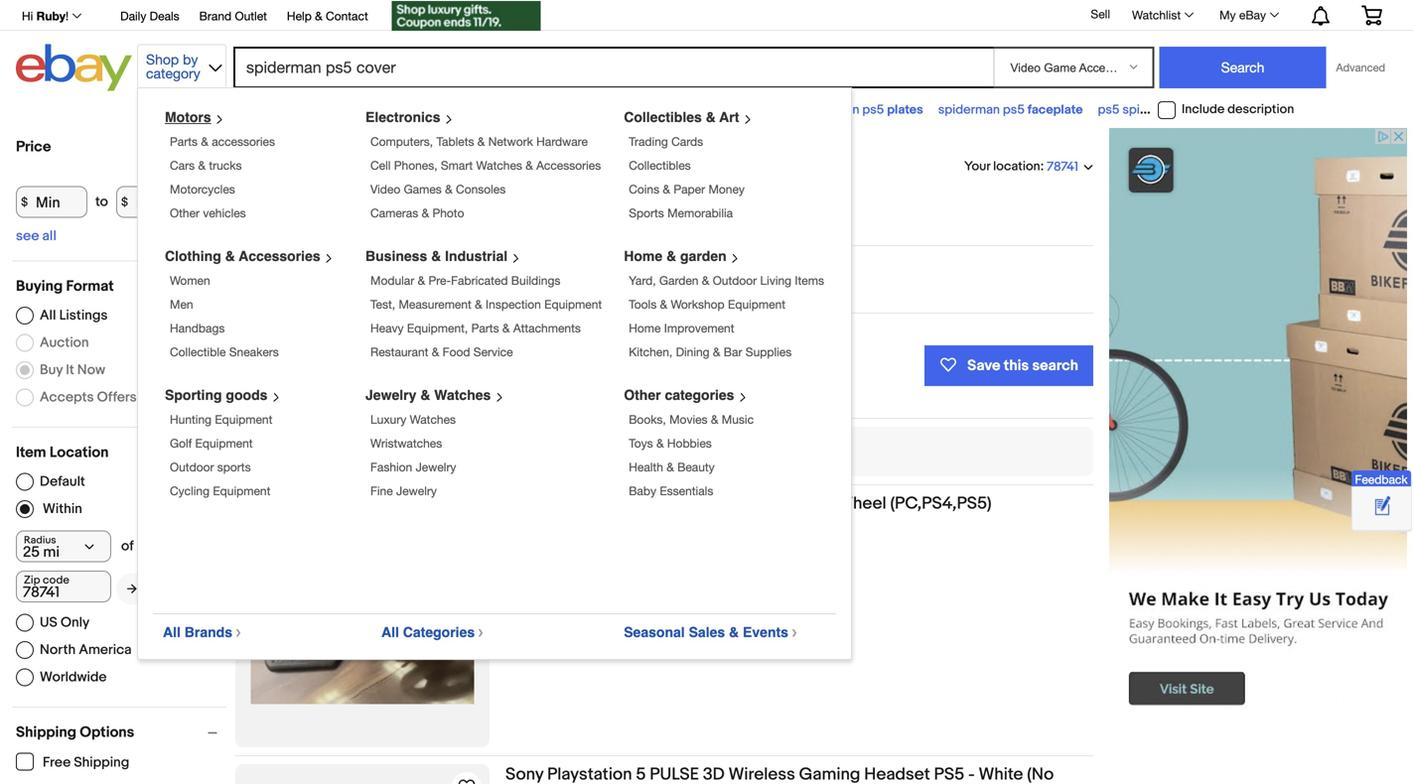 Task type: locate. For each thing, give the bounding box(es) containing it.
2 vertical spatial watches
[[410, 413, 456, 427]]

78741 for 25 miles from 78741
[[499, 271, 531, 287]]

0 horizontal spatial save this search
[[520, 157, 615, 172]]

free down shipping options
[[43, 755, 71, 772]]

shop by category banner
[[11, 0, 1397, 660]]

handbags
[[170, 321, 225, 335]]

accessories down vehicles at the top of page
[[239, 248, 320, 264]]

0 vertical spatial jewelry
[[365, 387, 416, 403]]

all
[[42, 228, 57, 245]]

collectibles up trading cards link
[[624, 109, 702, 125]]

spiderman up computers,
[[319, 102, 381, 118]]

buy it now up accepts
[[40, 362, 105, 379]]

health & beauty link
[[629, 460, 715, 474]]

1 horizontal spatial save
[[520, 157, 548, 172]]

collectibles
[[624, 109, 702, 125], [629, 158, 691, 172]]

all down buying
[[40, 307, 56, 324]]

0 vertical spatial feedback
[[1355, 473, 1408, 487]]

cover up computers,
[[383, 102, 416, 118]]

& up cell phones, smart watches & accessories link
[[477, 135, 485, 148]]

wheel
[[837, 494, 887, 514]]

& right the 'cars'
[[198, 158, 206, 172]]

seasonal sales & events
[[624, 625, 789, 641]]

collectibles down trading cards link
[[629, 158, 691, 172]]

0 horizontal spatial this
[[271, 360, 296, 378]]

america
[[79, 642, 132, 659]]

1 vertical spatial home
[[629, 321, 661, 335]]

industrial
[[445, 248, 508, 264]]

motorcycles
[[170, 182, 235, 196]]

1 vertical spatial collectibles
[[629, 158, 691, 172]]

free up 15
[[505, 621, 536, 639]]

equipment down living
[[728, 297, 786, 311]]

0 vertical spatial buy it now
[[376, 206, 437, 221]]

it
[[400, 206, 408, 221], [66, 362, 74, 379]]

women link
[[170, 274, 210, 288]]

2 vertical spatial 78741
[[577, 641, 614, 659]]

outdoor up tools & workshop equipment link
[[713, 274, 757, 288]]

network
[[488, 135, 533, 148]]

& down toys & hobbies link at the bottom of the page
[[667, 460, 674, 474]]

78741 inside your location : 78741
[[1047, 159, 1079, 175]]

cover up video games & consoles "link"
[[424, 156, 462, 174]]

1 vertical spatial accessories
[[239, 248, 320, 264]]

& right the help
[[315, 9, 322, 23]]

are
[[729, 360, 751, 378]]

0 horizontal spatial buy
[[40, 362, 63, 379]]

spiderman for spiderman cover disc
[[319, 102, 381, 118]]

food
[[443, 345, 470, 359]]

games
[[404, 182, 442, 196]]

it down "games"
[[400, 206, 408, 221]]

jewelry down wristwatches
[[416, 460, 456, 474]]

your shopping cart image
[[1361, 5, 1383, 25]]

1 horizontal spatial free
[[505, 621, 536, 639]]

test, measurement & inspection equipment link
[[370, 297, 602, 311]]

0 horizontal spatial free
[[43, 755, 71, 772]]

1 $ from the left
[[21, 195, 28, 209]]

shipping up free shipping link
[[16, 724, 76, 742]]

accessories down hardware at the left top
[[536, 158, 601, 172]]

tools & workshop equipment link
[[629, 297, 786, 311]]

and
[[502, 360, 527, 378]]

brands
[[184, 625, 232, 641]]

hunting
[[170, 413, 212, 427]]

1 horizontal spatial accessories
[[536, 158, 601, 172]]

1 vertical spatial other
[[624, 387, 661, 403]]

all for all brands
[[163, 625, 181, 641]]

handbags link
[[170, 321, 225, 335]]

all
[[617, 271, 632, 287], [40, 307, 56, 324], [163, 625, 181, 641], [381, 625, 399, 641]]

1 vertical spatial 78741
[[499, 271, 531, 287]]

inspection
[[486, 297, 541, 311]]

1 vertical spatial to
[[349, 360, 362, 378]]

0 vertical spatial it
[[400, 206, 408, 221]]

0 horizontal spatial other
[[170, 206, 200, 220]]

help & contact link
[[287, 6, 368, 28]]

it up accepts
[[66, 362, 74, 379]]

found
[[388, 330, 436, 352]]

spiderman for spiderman ps5 plates
[[798, 102, 859, 118]]

movies
[[669, 413, 708, 427]]

new
[[657, 360, 685, 378]]

to left maximum value in $ text box in the left of the page
[[95, 194, 108, 211]]

spiderman
[[319, 102, 381, 118], [661, 102, 723, 118], [798, 102, 859, 118], [938, 102, 1000, 118], [1123, 102, 1184, 118], [319, 156, 391, 174]]

& down fabricated
[[475, 297, 482, 311]]

& right tools
[[660, 297, 667, 311]]

1 horizontal spatial now
[[411, 206, 437, 221]]

ps5 left plates
[[862, 102, 884, 118]]

now down "games"
[[411, 206, 437, 221]]

coins & paper money link
[[629, 182, 745, 196]]

words
[[444, 443, 485, 461]]

free
[[505, 621, 536, 639], [43, 755, 71, 772]]

home down tools
[[629, 321, 661, 335]]

baby essentials link
[[629, 484, 713, 498]]

cameras
[[370, 206, 418, 220]]

0 vertical spatial accessories
[[536, 158, 601, 172]]

1 horizontal spatial save this search button
[[925, 346, 1093, 386]]

1 vertical spatial parts
[[471, 321, 499, 335]]

& left photo
[[422, 206, 429, 220]]

watches inside computers, tablets & network hardware cell phones, smart watches & accessories video games & consoles cameras & photo
[[476, 158, 522, 172]]

save
[[520, 157, 548, 172], [967, 357, 1001, 375], [235, 360, 268, 378]]

ps5 right 'faceplate'
[[1098, 102, 1120, 118]]

collectibles link
[[629, 158, 691, 172]]

& up photo
[[445, 182, 453, 196]]

all for all categories
[[381, 625, 399, 641]]

0 horizontal spatial parts
[[170, 135, 198, 148]]

trading
[[629, 135, 668, 148]]

2 horizontal spatial search
[[1032, 357, 1079, 375]]

0 vertical spatial parts
[[170, 135, 198, 148]]

sneakers
[[229, 345, 279, 359]]

none submit inside shop by category banner
[[1159, 47, 1326, 88]]

no exact matches found save this search to receive email alerts and notifications when new items are available.
[[235, 330, 817, 378]]

ps5 for spiderman ps5 cover
[[395, 156, 420, 174]]

1 horizontal spatial buy
[[376, 206, 398, 221]]

equipment up attachments
[[544, 297, 602, 311]]

parts inside 'parts & accessories cars & trucks motorcycles other vehicles'
[[170, 135, 198, 148]]

seasonal
[[624, 625, 685, 641]]

0 vertical spatial free
[[505, 621, 536, 639]]

1 horizontal spatial buy it now
[[376, 206, 437, 221]]

1 vertical spatial save this search
[[967, 357, 1079, 375]]

to
[[95, 194, 108, 211], [349, 360, 362, 378]]

account navigation
[[11, 0, 1397, 33]]

1 horizontal spatial save this search
[[967, 357, 1079, 375]]

spiderman up video
[[319, 156, 391, 174]]

& left pre-
[[418, 274, 425, 288]]

cars
[[170, 158, 195, 172]]

thrustmaster t150 force feedback racing wheel (pc,ps4,ps5) link
[[505, 494, 1093, 519]]

watches down network
[[476, 158, 522, 172]]

other up books,
[[624, 387, 661, 403]]

0 vertical spatial save this search
[[520, 157, 615, 172]]

1 horizontal spatial $
[[121, 195, 128, 209]]

1 horizontal spatial this
[[552, 157, 573, 172]]

buy down auction
[[40, 362, 63, 379]]

modular
[[370, 274, 414, 288]]

save for the bottom 'save this search' button
[[967, 357, 1001, 375]]

78741 up inspection
[[499, 271, 531, 287]]

buildings
[[511, 274, 560, 288]]

$ up see
[[21, 195, 28, 209]]

1 horizontal spatial from
[[542, 641, 574, 659]]

0 horizontal spatial save this search button
[[474, 148, 621, 182]]

advertisement region
[[1109, 128, 1407, 724]]

& up "luxury watches" link
[[420, 387, 430, 403]]

item
[[16, 444, 46, 462]]

all right the clear
[[617, 271, 632, 287]]

save this search for the bottom 'save this search' button
[[967, 357, 1079, 375]]

0 vertical spatial watches
[[476, 158, 522, 172]]

shipping options button
[[16, 724, 226, 742]]

kitchen, dining & bar supplies link
[[629, 345, 792, 359]]

to down the matches
[[349, 360, 362, 378]]

watches
[[476, 158, 522, 172], [434, 387, 491, 403], [410, 413, 456, 427]]

goods
[[226, 387, 268, 403]]

from down 'industrial'
[[470, 271, 497, 287]]

outdoor up cycling
[[170, 460, 214, 474]]

business & industrial
[[365, 248, 508, 264]]

all left brands at the bottom of the page
[[163, 625, 181, 641]]

my ebay
[[1220, 8, 1266, 22]]

0 vertical spatial now
[[411, 206, 437, 221]]

baby
[[629, 484, 656, 498]]

1 vertical spatial free
[[43, 755, 71, 772]]

collectibles inside trading cards collectibles coins & paper money sports memorabilia
[[629, 158, 691, 172]]

watches inside the luxury watches wristwatches fashion jewelry fine jewelry
[[410, 413, 456, 427]]

cover right 2
[[1197, 102, 1230, 118]]

to inside no exact matches found save this search to receive email alerts and notifications when new items are available.
[[349, 360, 362, 378]]

this inside no exact matches found save this search to receive email alerts and notifications when new items are available.
[[271, 360, 296, 378]]

ps5 inside no exact matches found main content
[[395, 156, 420, 174]]

parts down test, measurement & inspection equipment link
[[471, 321, 499, 335]]

1 horizontal spatial 78741
[[577, 641, 614, 659]]

None submit
[[1159, 47, 1326, 88]]

shipping down options
[[74, 755, 129, 772]]

yard,
[[629, 274, 656, 288]]

Search for anything text field
[[236, 49, 990, 86]]

0 horizontal spatial feedback
[[698, 494, 776, 514]]

clear
[[583, 271, 614, 287]]

outdoor inside yard, garden & outdoor living items tools & workshop equipment home improvement kitchen, dining & bar supplies
[[713, 274, 757, 288]]

home & garden link
[[624, 248, 748, 264]]

None text field
[[16, 571, 111, 603]]

& right "coins"
[[663, 182, 670, 196]]

parts & accessories link
[[170, 135, 275, 148]]

& inside help & contact link
[[315, 9, 322, 23]]

thrustmaster t150 force feedback racing wheel (pc,ps4,ps5)
[[505, 494, 992, 514]]

& right toys
[[656, 436, 664, 450]]

1 horizontal spatial search
[[576, 157, 615, 172]]

$ for 'minimum value in $' text field at the top
[[21, 195, 28, 209]]

1 vertical spatial it
[[66, 362, 74, 379]]

watches down jewelry & watches
[[410, 413, 456, 427]]

0 vertical spatial 78741
[[1047, 159, 1079, 175]]

daily
[[120, 9, 146, 23]]

1 vertical spatial buy it now
[[40, 362, 105, 379]]

sales
[[689, 625, 725, 641]]

hi
[[22, 9, 33, 23]]

25
[[418, 271, 433, 287]]

1 vertical spatial from
[[542, 641, 574, 659]]

0 horizontal spatial $
[[21, 195, 28, 209]]

from down local
[[542, 641, 574, 659]]

other down "motorcycles"
[[170, 206, 200, 220]]

spiderman right 'controller'
[[798, 102, 859, 118]]

1 horizontal spatial outdoor
[[713, 274, 757, 288]]

sporting
[[165, 387, 222, 403]]

1 vertical spatial feedback
[[698, 494, 776, 514]]

ps5 down computers,
[[395, 156, 420, 174]]

$ down price dropdown button
[[121, 195, 128, 209]]

0 horizontal spatial to
[[95, 194, 108, 211]]

buy it now down "games"
[[376, 206, 437, 221]]

worldwide link
[[16, 669, 107, 687]]

toys & hobbies link
[[629, 436, 712, 450]]

ebay
[[1239, 8, 1266, 22]]

0 horizontal spatial search
[[299, 360, 345, 378]]

parts up the 'cars'
[[170, 135, 198, 148]]

hardware
[[536, 135, 588, 148]]

email
[[420, 360, 457, 378]]

thrustmaster t150 force feedback racing wheel (pc,ps4,ps5) image
[[251, 537, 474, 705]]

cover inside no exact matches found main content
[[424, 156, 462, 174]]

ps5 for spiderman ps5 faceplate
[[1003, 102, 1025, 118]]

1 vertical spatial outdoor
[[170, 460, 214, 474]]

0 vertical spatial from
[[470, 271, 497, 287]]

offers
[[97, 389, 137, 406]]

equipment inside modular & pre-fabricated buildings test, measurement & inspection equipment heavy equipment, parts & attachments restaurant & food service
[[544, 297, 602, 311]]

1 vertical spatial jewelry
[[416, 460, 456, 474]]

spiderman up your
[[938, 102, 1000, 118]]

1 vertical spatial watches
[[434, 387, 491, 403]]

photo
[[432, 206, 464, 220]]

best
[[522, 602, 553, 619]]

ps5 left 'faceplate'
[[1003, 102, 1025, 118]]

buy inside text field
[[376, 206, 398, 221]]

home up yard,
[[624, 248, 663, 264]]

Buy It Now selected text field
[[376, 205, 437, 222]]

collectibles & art
[[624, 109, 739, 125]]

all left categories
[[381, 625, 399, 641]]

& left art
[[706, 109, 716, 125]]

heading
[[505, 765, 1054, 785]]

78741 down pickup
[[577, 641, 614, 659]]

daily deals link
[[120, 6, 179, 28]]

& up tools & workshop equipment link
[[702, 274, 709, 288]]

78741 inside or best offer free local pickup 15 mi from 78741
[[577, 641, 614, 659]]

brand outlet link
[[199, 6, 267, 28]]

watches down "alerts"
[[434, 387, 491, 403]]

0 horizontal spatial now
[[77, 362, 105, 379]]

yard, garden & outdoor living items tools & workshop equipment home improvement kitchen, dining & bar supplies
[[629, 274, 824, 359]]

1 horizontal spatial parts
[[471, 321, 499, 335]]

equipment down hunting equipment link
[[195, 436, 253, 450]]

78741 right :
[[1047, 159, 1079, 175]]

electronics
[[365, 109, 440, 125]]

0 horizontal spatial it
[[66, 362, 74, 379]]

jewelry up luxury
[[365, 387, 416, 403]]

trading cards link
[[629, 135, 703, 148]]

now up accepts offers
[[77, 362, 105, 379]]

this
[[552, 157, 573, 172], [1004, 357, 1029, 375], [271, 360, 296, 378]]

business & industrial link
[[365, 248, 528, 264]]

jewelry down fashion jewelry link
[[396, 484, 437, 498]]

1 horizontal spatial cover
[[424, 156, 462, 174]]

2 horizontal spatial 78741
[[1047, 159, 1079, 175]]

$ for maximum value in $ text box in the left of the page
[[121, 195, 128, 209]]

2 horizontal spatial save
[[967, 357, 1001, 375]]

fabricated
[[451, 274, 508, 288]]

modular & pre-fabricated buildings test, measurement & inspection equipment heavy equipment, parts & attachments restaurant & food service
[[370, 274, 602, 359]]

0 horizontal spatial outdoor
[[170, 460, 214, 474]]

0 vertical spatial buy
[[376, 206, 398, 221]]

ps5
[[636, 102, 658, 118], [862, 102, 884, 118], [1003, 102, 1025, 118], [1098, 102, 1120, 118], [395, 156, 420, 174]]

receive
[[366, 360, 417, 378]]

see
[[16, 228, 39, 245]]

& up pre-
[[431, 248, 441, 264]]

see all button
[[16, 228, 57, 245]]

spiderman inside no exact matches found main content
[[319, 156, 391, 174]]

0 horizontal spatial save
[[235, 360, 268, 378]]

0 vertical spatial outdoor
[[713, 274, 757, 288]]

2 $ from the left
[[121, 195, 128, 209]]

1 horizontal spatial to
[[349, 360, 362, 378]]

plates
[[887, 102, 923, 118]]

search inside no exact matches found save this search to receive email alerts and notifications when new items are available.
[[299, 360, 345, 378]]

1 vertical spatial now
[[77, 362, 105, 379]]

ps5 up trading
[[636, 102, 658, 118]]

2 horizontal spatial this
[[1004, 357, 1029, 375]]

other
[[170, 206, 200, 220], [624, 387, 661, 403]]

& left music
[[711, 413, 718, 427]]

0 vertical spatial other
[[170, 206, 200, 220]]

0 horizontal spatial 78741
[[499, 271, 531, 287]]

1 horizontal spatial it
[[400, 206, 408, 221]]

buy down video
[[376, 206, 398, 221]]

& right sales
[[729, 625, 739, 641]]

garden
[[680, 248, 727, 264]]

0 vertical spatial save this search button
[[474, 148, 621, 182]]



Task type: describe. For each thing, give the bounding box(es) containing it.
now inside buy it now selected text field
[[411, 206, 437, 221]]

cars & trucks link
[[170, 158, 242, 172]]

1 vertical spatial shipping
[[74, 755, 129, 772]]

0 vertical spatial shipping
[[16, 724, 76, 742]]

location
[[993, 159, 1040, 174]]

spiderman ps5 plates
[[798, 102, 923, 118]]

1 horizontal spatial other
[[624, 387, 661, 403]]

format
[[66, 278, 114, 295]]

0 horizontal spatial accessories
[[239, 248, 320, 264]]

buy it now inside buy it now link
[[376, 206, 437, 221]]

0 horizontal spatial from
[[470, 271, 497, 287]]

spiderman left 2
[[1123, 102, 1184, 118]]

sporting goods link
[[165, 387, 288, 403]]

spiderman ps5 cover
[[319, 156, 462, 174]]

health
[[629, 460, 663, 474]]

advanced
[[1336, 61, 1385, 74]]

hunting equipment link
[[170, 413, 272, 427]]

results
[[283, 443, 333, 461]]

cell phones, smart watches & accessories link
[[370, 158, 601, 172]]

force
[[650, 494, 695, 514]]

shipping options
[[16, 724, 134, 742]]

hunting equipment golf equipment outdoor sports cycling equipment
[[170, 413, 272, 498]]

description
[[1228, 102, 1294, 117]]

0 vertical spatial home
[[624, 248, 663, 264]]

2 horizontal spatial cover
[[1197, 102, 1230, 118]]

restaurant
[[370, 345, 428, 359]]

& up cars & trucks link
[[201, 135, 208, 148]]

fine jewelry link
[[370, 484, 437, 498]]

electronics link
[[365, 109, 461, 125]]

& inside trading cards collectibles coins & paper money sports memorabilia
[[663, 182, 670, 196]]

results matching fewer words region
[[235, 427, 1093, 477]]

no
[[235, 330, 259, 352]]

shop
[[146, 51, 179, 68]]

free inside or best offer free local pickup 15 mi from 78741
[[505, 621, 536, 639]]

all inside no exact matches found main content
[[617, 271, 632, 287]]

1 vertical spatial save this search button
[[925, 346, 1093, 386]]

no exact matches found main content
[[235, 128, 1093, 785]]

collectibles & art link
[[624, 109, 760, 125]]

spiderman up cards
[[661, 102, 723, 118]]

test,
[[370, 297, 395, 311]]

jewelry & watches
[[365, 387, 491, 403]]

all for all listings
[[40, 307, 56, 324]]

save this search for top 'save this search' button
[[520, 157, 615, 172]]

ps5 for spiderman ps5 plates
[[862, 102, 884, 118]]

get the coupon image
[[392, 1, 541, 31]]

clear all link
[[575, 263, 640, 295]]

save for top 'save this search' button
[[520, 157, 548, 172]]

:
[[1040, 159, 1044, 174]]

spiderman for spiderman ps5 faceplate
[[938, 102, 1000, 118]]

location
[[50, 444, 109, 462]]

north america
[[40, 642, 132, 659]]

& right the "clothing" on the left of page
[[225, 248, 235, 264]]

consoles
[[456, 182, 506, 196]]

home inside yard, garden & outdoor living items tools & workshop equipment home improvement kitchen, dining & bar supplies
[[629, 321, 661, 335]]

1 horizontal spatial feedback
[[1355, 473, 1408, 487]]

cycling
[[170, 484, 210, 498]]

or
[[505, 602, 519, 619]]

t150
[[611, 494, 646, 514]]

Maximum Value in $ text field
[[116, 186, 188, 218]]

default
[[40, 473, 85, 490]]

memorabilia
[[667, 206, 733, 220]]

advanced link
[[1326, 48, 1395, 87]]

trucks
[[209, 158, 242, 172]]

racing
[[780, 494, 834, 514]]

watch sony playstation 5 pulse 3d wireless gaming headset ps5 - white (no dongle) image
[[455, 776, 479, 785]]

luxury watches link
[[370, 413, 456, 427]]

1 vertical spatial buy
[[40, 362, 63, 379]]

equipment down sports
[[213, 484, 270, 498]]

0 vertical spatial collectibles
[[624, 109, 702, 125]]

computers,
[[370, 135, 433, 148]]

outlet
[[235, 9, 267, 23]]

outdoor inside hunting equipment golf equipment outdoor sports cycling equipment
[[170, 460, 214, 474]]

feedback inside no exact matches found main content
[[698, 494, 776, 514]]

thrustmaster t150 force feedback racing wheel (pc,ps4,ps5) heading
[[505, 494, 992, 514]]

your
[[964, 159, 990, 174]]

other vehicles link
[[170, 206, 246, 220]]

men link
[[170, 297, 193, 311]]

cycling equipment link
[[170, 484, 270, 498]]

2 vertical spatial jewelry
[[396, 484, 437, 498]]

tools
[[629, 297, 657, 311]]

daily deals
[[120, 9, 179, 23]]

jewelry & watches link
[[365, 387, 512, 403]]

heavy equipment, parts & attachments link
[[370, 321, 581, 335]]

deals
[[150, 9, 179, 23]]

& up garden
[[666, 248, 676, 264]]

spiderman for spiderman ps5 cover
[[319, 156, 391, 174]]

0 horizontal spatial buy it now
[[40, 362, 105, 379]]

item location button
[[16, 444, 226, 462]]

video
[[370, 182, 400, 196]]

0 horizontal spatial cover
[[383, 102, 416, 118]]

seasonal sales & events link
[[624, 625, 805, 641]]

available.
[[754, 360, 817, 378]]

accessories inside computers, tablets & network hardware cell phones, smart watches & accessories video games & consoles cameras & photo
[[536, 158, 601, 172]]

& up email on the top of the page
[[432, 345, 439, 359]]

78741 for your location : 78741
[[1047, 159, 1079, 175]]

essentials
[[660, 484, 713, 498]]

worldwide
[[40, 669, 107, 686]]

price
[[16, 138, 51, 156]]

it inside text field
[[400, 206, 408, 221]]

all categories
[[381, 625, 475, 641]]

other categories
[[624, 387, 734, 403]]

Minimum Value in $ text field
[[16, 186, 87, 218]]

& left the bar
[[713, 345, 720, 359]]

equipment,
[[407, 321, 468, 335]]

auction
[[40, 334, 89, 351]]

& down network
[[526, 158, 533, 172]]

equipment inside yard, garden & outdoor living items tools & workshop equipment home improvement kitchen, dining & bar supplies
[[728, 297, 786, 311]]

women
[[170, 274, 210, 288]]

offer
[[556, 602, 592, 619]]

miles
[[435, 271, 467, 287]]

25 miles from 78741 link
[[400, 263, 565, 295]]

buying format button
[[16, 278, 226, 295]]

apply within filter image
[[127, 583, 137, 596]]

your location : 78741
[[964, 159, 1079, 175]]

fashion
[[370, 460, 412, 474]]

other inside 'parts & accessories cars & trucks motorcycles other vehicles'
[[170, 206, 200, 220]]

& down inspection
[[502, 321, 510, 335]]

sports
[[629, 206, 664, 220]]

art
[[719, 109, 739, 125]]

tablets
[[436, 135, 474, 148]]

from inside or best offer free local pickup 15 mi from 78741
[[542, 641, 574, 659]]

0 vertical spatial to
[[95, 194, 108, 211]]

cell
[[370, 158, 391, 172]]

equipment down goods
[[215, 413, 272, 427]]

brand
[[199, 9, 232, 23]]

thrustmaster
[[505, 494, 607, 514]]

computers, tablets & network hardware link
[[370, 135, 588, 148]]

save inside no exact matches found save this search to receive email alerts and notifications when new items are available.
[[235, 360, 268, 378]]

when
[[618, 360, 654, 378]]

shop by category
[[146, 51, 200, 81]]

parts inside modular & pre-fabricated buildings test, measurement & inspection equipment heavy equipment, parts & attachments restaurant & food service
[[471, 321, 499, 335]]

matching
[[337, 443, 400, 461]]

alerts
[[460, 360, 499, 378]]

attachments
[[513, 321, 581, 335]]

paper
[[674, 182, 705, 196]]



Task type: vqa. For each thing, say whether or not it's contained in the screenshot.
topmost All 'link'
no



